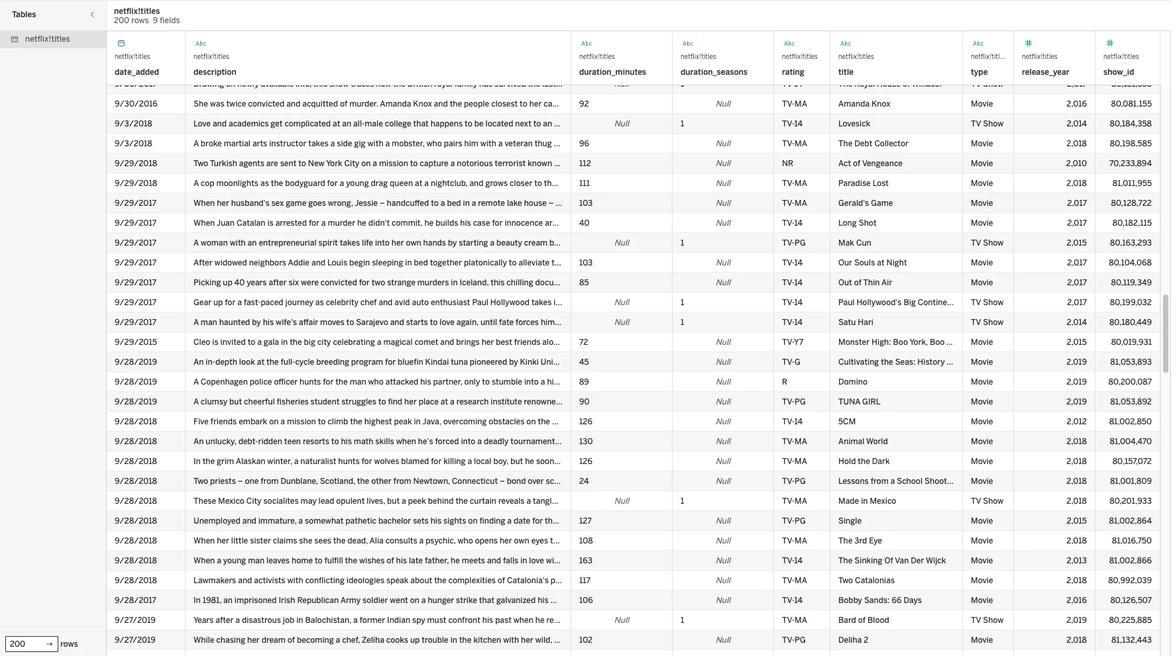 Task type: locate. For each thing, give the bounding box(es) containing it.
collection.
[[697, 139, 735, 148]]

1 row group from the top
[[107, 34, 1161, 233]]

0 horizontal spatial tuna
[[451, 358, 468, 367]]

6 tv- from the top
[[782, 219, 794, 228]]

netflix!titles row group
[[0, 30, 106, 48]]

row group containing 9/28/2018
[[107, 432, 1161, 631]]

ma for the 3rd eye
[[795, 537, 807, 546]]

2 horizontal spatial as
[[572, 159, 580, 168]]

1 103 from the top
[[579, 199, 593, 208]]

1 vertical spatial their
[[670, 537, 688, 546]]

netflix!titles
[[114, 6, 160, 16], [25, 34, 70, 44], [115, 53, 150, 61], [194, 53, 229, 61], [579, 53, 615, 61], [681, 53, 716, 61], [782, 53, 818, 61], [839, 53, 874, 61], [971, 53, 1007, 61], [1022, 53, 1058, 61], [1104, 53, 1139, 61]]

woman up the 117
[[570, 557, 598, 566]]

9 tv- from the top
[[782, 278, 794, 288]]

3 2,019 from the top
[[1067, 398, 1087, 407]]

2 vertical spatial 9/28/2019
[[115, 398, 157, 407]]

11 movie from the top
[[971, 378, 993, 387]]

spirit
[[318, 239, 338, 248]]

1 vertical spatial takes
[[340, 239, 360, 248]]

tv-14 for paul hollywood's big continental road trip
[[782, 298, 803, 308]]

2,017 for 80,199,032
[[1068, 298, 1087, 308]]

for right "fight"
[[629, 577, 640, 586]]

2 horizontal spatial who
[[458, 537, 473, 546]]

germany.
[[711, 298, 747, 308]]

0 vertical spatial chilling
[[507, 278, 533, 288]]

a for a copenhagen police officer hunts for the man who attacked his partner, only to stumble into a high-stakes game of espionage.
[[194, 378, 199, 387]]

to down pioneered on the bottom left of page
[[482, 378, 490, 387]]

friendship.
[[705, 418, 744, 427]]

10 tv- from the top
[[782, 298, 794, 308]]

he left soon
[[525, 457, 534, 467]]

1 horizontal spatial york
[[946, 338, 963, 347]]

7 ma from the top
[[795, 497, 807, 506]]

– left faces
[[549, 199, 554, 208]]

9/28/2018
[[115, 418, 157, 427], [115, 438, 157, 447], [115, 457, 157, 467], [115, 477, 157, 487], [115, 497, 157, 506], [115, 517, 157, 526], [115, 537, 157, 546], [115, 557, 157, 566], [115, 577, 157, 586]]

a copenhagen police officer hunts for the man who attacked his partner, only to stumble into a high-stakes game of espionage.
[[194, 378, 664, 387]]

tv-pg left single
[[782, 517, 806, 526]]

row
[[107, 74, 1161, 94], [107, 94, 1161, 114], [107, 114, 1161, 134], [107, 134, 1161, 154], [107, 154, 1161, 174], [107, 174, 1161, 194], [107, 194, 1161, 213], [107, 213, 1161, 233], [107, 233, 1161, 253], [107, 253, 1161, 273], [107, 273, 1161, 293], [107, 293, 1161, 313], [107, 313, 1161, 333], [107, 333, 1161, 353], [107, 353, 1161, 373], [107, 373, 1161, 392], [107, 392, 1161, 412], [107, 412, 1161, 432], [107, 432, 1161, 452], [107, 452, 1161, 472], [107, 472, 1161, 492], [107, 492, 1161, 512], [107, 512, 1161, 532], [107, 532, 1161, 552], [107, 552, 1161, 571], [107, 571, 1161, 591], [107, 591, 1161, 611], [107, 611, 1161, 631], [107, 631, 1161, 651], [107, 651, 1161, 657]]

2 string image from the left
[[971, 37, 984, 50]]

while chasing her dream of becoming a chef, zeliha cooks up trouble in the kitchen with her wild, kooky and unsuspecting ways.
[[194, 636, 668, 646]]

0 vertical spatial who
[[427, 139, 442, 148]]

5 tv show from the top
[[971, 497, 1004, 506]]

vengeance
[[862, 159, 903, 168]]

he's
[[418, 438, 433, 447]]

documentary
[[535, 278, 586, 288]]

0 horizontal spatial woman
[[201, 239, 228, 248]]

1 vertical spatial life
[[659, 318, 670, 327]]

1 vertical spatial but
[[511, 457, 523, 467]]

attacked
[[386, 378, 418, 387]]

occurred
[[627, 477, 660, 487]]

16 movie from the top
[[971, 477, 993, 487]]

dark
[[872, 457, 890, 467]]

0 vertical spatial 9/3/2018
[[115, 119, 152, 129]]

1 horizontal spatial when
[[514, 616, 534, 626]]

9/28/2018 for lawmakers and activists with conflicting ideologies speak about the complexities of catalonia's politics and the fight for its independence from spain.
[[115, 577, 157, 586]]

an down five
[[194, 438, 204, 447]]

1 vertical spatial 9/28/2019
[[115, 378, 157, 387]]

tv-ma for paradise lost
[[782, 179, 807, 188]]

1 down "controversial"
[[681, 616, 684, 626]]

18 tv- from the top
[[782, 477, 795, 487]]

1 vertical spatial an
[[194, 438, 204, 447]]

8 tv- from the top
[[782, 259, 794, 268]]

movie for our souls at night
[[971, 259, 993, 268]]

2 2,015 from the top
[[1067, 338, 1087, 347]]

1 vertical spatial game
[[592, 378, 613, 387]]

2 movie from the top
[[971, 139, 993, 148]]

0 horizontal spatial york
[[326, 159, 343, 168]]

a left very
[[619, 557, 624, 566]]

1 vertical spatial who
[[368, 378, 384, 387]]

null down collection.
[[716, 159, 731, 168]]

0 vertical spatial convicted
[[248, 99, 285, 109]]

1 vertical spatial 103
[[579, 259, 593, 268]]

of right weekend
[[608, 139, 615, 148]]

row containing 9/30/2016
[[107, 94, 1161, 114]]

meets
[[462, 557, 485, 566]]

2 2,014 from the top
[[1067, 318, 1087, 327]]

1 horizontal spatial amanda
[[839, 99, 870, 109]]

1 9/29/2017 from the top
[[115, 199, 156, 208]]

0 horizontal spatial speak
[[386, 577, 409, 586]]

late
[[409, 557, 423, 566]]

0 vertical spatial man
[[201, 318, 217, 327]]

null for two turkish agents are sent to new york city on a mission to capture a notorious terrorist known only as "dejjal" (arabic for antichrist).
[[716, 159, 731, 168]]

blossom.
[[706, 259, 740, 268]]

movement
[[551, 597, 590, 606]]

(arabic
[[612, 159, 639, 168]]

0 horizontal spatial lead
[[319, 497, 334, 506]]

1 vertical spatial chilling
[[653, 457, 680, 467]]

row down the (arabic at the right top of page
[[107, 174, 1161, 194]]

netflix!titles up release_year
[[1022, 53, 1058, 61]]

unlucky,
[[206, 438, 236, 447]]

5 show from the top
[[983, 497, 1004, 506]]

2 tv-ma from the top
[[782, 139, 807, 148]]

her
[[529, 99, 542, 109], [217, 199, 229, 208], [392, 239, 404, 248], [482, 338, 494, 347], [404, 398, 417, 407], [217, 537, 229, 546], [500, 537, 512, 546], [247, 636, 260, 646], [521, 636, 534, 646]]

his right builds
[[460, 219, 471, 228]]

culture
[[610, 298, 637, 308]]

1 for between
[[681, 318, 684, 327]]

the for the sinking of van der wijck
[[839, 557, 853, 566]]

2,018 for 81,016,750
[[1067, 537, 1087, 546]]

row up unsanctioned
[[107, 591, 1161, 611]]

a left 'real'
[[612, 259, 617, 268]]

null up "host."
[[716, 418, 731, 427]]

his left wife's
[[263, 318, 274, 327]]

high-
[[547, 378, 566, 387]]

up
[[223, 278, 232, 288], [213, 298, 223, 308], [410, 636, 420, 646]]

the up the lives,
[[357, 477, 369, 487]]

global
[[704, 597, 727, 606]]

null for cleo is invited to a gala in the big city celebrating a magical comet and brings her best friends along. but the sinister nefera has other plans.
[[716, 338, 731, 347]]

a left magical
[[377, 338, 382, 347]]

2,015 for 80,163,293
[[1067, 239, 1087, 248]]

to up builds
[[431, 199, 439, 208]]

4 tv show from the top
[[971, 318, 1004, 327]]

4 2,019 from the top
[[1067, 616, 1087, 626]]

0 horizontal spatial game
[[286, 199, 306, 208]]

pg for single
[[795, 517, 806, 526]]

1 vertical spatial be
[[708, 278, 717, 288]]

convicted up get
[[248, 99, 285, 109]]

1 vertical spatial 9/29/2018
[[115, 179, 157, 188]]

instructor
[[269, 139, 306, 148]]

celebrating
[[333, 338, 375, 347]]

the left sinking
[[839, 557, 853, 566]]

up right gear
[[213, 298, 223, 308]]

of right culture
[[639, 298, 646, 308]]

g
[[795, 358, 801, 367]]

tv-14 for bobby sands: 66 days
[[782, 597, 803, 606]]

null for unemployed and immature, a somewhat pathetic bachelor sets his sights on finding a date for the wedding of his younger, more successful brother.
[[716, 517, 731, 526]]

10 tv-ma from the top
[[782, 616, 807, 626]]

ma for animal world
[[795, 438, 807, 447]]

23 tv- from the top
[[782, 577, 795, 586]]

amanda
[[380, 99, 411, 109], [839, 99, 870, 109]]

1 vertical spatial 2,015
[[1067, 338, 1087, 347]]

choice.
[[724, 199, 750, 208]]

of left murder.
[[340, 99, 348, 109]]

york
[[326, 159, 343, 168], [946, 338, 963, 347]]

3 tv-pg from the top
[[782, 477, 806, 487]]

espionage.
[[624, 378, 664, 387]]

14 tv- from the top
[[782, 398, 795, 407]]

documentary. down choice.
[[718, 219, 770, 228]]

rows
[[131, 16, 149, 25], [60, 640, 78, 649]]

sets
[[413, 517, 429, 526]]

the right but
[[582, 338, 595, 347]]

date_added
[[115, 68, 159, 77]]

0 vertical spatial 9/28/2019
[[115, 358, 157, 367]]

confessions
[[614, 278, 659, 288]]

4 tv-ma from the top
[[782, 199, 807, 208]]

24 tv- from the top
[[782, 597, 794, 606]]

who down unemployed and immature, a somewhat pathetic bachelor sets his sights on finding a date for the wedding of his younger, more successful brother.
[[458, 537, 473, 546]]

1 vertical spatial 2,016
[[1067, 597, 1087, 606]]

17 row from the top
[[107, 392, 1161, 412]]

row group containing 9/30/2016
[[107, 34, 1161, 233]]

fast-
[[244, 298, 261, 308]]

3 when from the top
[[194, 537, 215, 546]]

7 tv- from the top
[[782, 239, 795, 248]]

tv- for out of thin air
[[782, 278, 794, 288]]

ridden
[[258, 438, 282, 447]]

null for a cop moonlights as the bodyguard for a young drag queen at a nightclub, and grows closer to the family of misfit singers that perform there.
[[716, 179, 731, 188]]

2 2,016 from the top
[[1067, 597, 1087, 606]]

plans.
[[691, 338, 713, 347]]

years
[[194, 616, 214, 626]]

tv- for mak cun
[[782, 239, 795, 248]]

alleviate
[[519, 259, 550, 268]]

5 tv-pg from the top
[[782, 636, 806, 646]]

of down isn't at the bottom right
[[695, 418, 703, 427]]

a up after
[[194, 239, 199, 248]]

tv show for made in mexico
[[971, 497, 1004, 506]]

with down home
[[287, 577, 303, 586]]

he left returns
[[535, 616, 545, 626]]

9 movie from the top
[[971, 338, 993, 347]]

12 row from the top
[[107, 293, 1161, 313]]

wrong,
[[328, 199, 353, 208]]

5 tv-14 from the top
[[782, 298, 803, 308]]

9 tv-14 from the top
[[782, 597, 803, 606]]

4 9/29/2017 from the top
[[115, 259, 156, 268]]

of right bard
[[858, 616, 866, 626]]

dunblane,
[[281, 477, 318, 487]]

show.
[[688, 219, 709, 228]]

he left builds
[[425, 219, 434, 228]]

antichrist).
[[654, 159, 696, 168]]

murder.
[[349, 99, 378, 109]]

1 2,015 from the top
[[1067, 239, 1087, 248]]

2 9/27/2019 from the top
[[115, 636, 156, 646]]

tv- for made in mexico
[[782, 497, 795, 506]]

null up 'dire'
[[716, 179, 731, 188]]

tv- for lovesick
[[782, 119, 794, 129]]

tv- for the sinking of van der wijck
[[782, 557, 794, 566]]

81,011,955
[[1113, 179, 1152, 188]]

pg for lessons from a school shooting: notes from dunblane
[[795, 477, 806, 487]]

2 1 from the top
[[681, 239, 684, 248]]

9/27/2019 for years after a disastrous job in balochistan, a former indian spy must confront his past when he returns to lead an unsanctioned hostage-rescue mission.
[[115, 616, 156, 626]]

and left falls
[[487, 557, 501, 566]]

cell
[[107, 74, 186, 94], [186, 74, 571, 94], [571, 74, 673, 94], [673, 74, 774, 94], [774, 74, 831, 94], [831, 74, 963, 94], [963, 74, 1014, 94], [1014, 74, 1096, 94], [1096, 74, 1161, 94], [107, 651, 186, 657], [673, 651, 774, 657], [831, 651, 963, 657]]

chilling up 16
[[653, 457, 680, 467]]

loyalty.
[[702, 318, 728, 327]]

1 left old
[[681, 318, 684, 327]]

netflix!titles inside netflix!titles description
[[194, 53, 229, 61]]

1 movie from the top
[[971, 99, 993, 109]]

road
[[964, 298, 983, 308]]

tv-ma for made in mexico
[[782, 497, 807, 506]]

row up swept
[[107, 432, 1161, 452]]

animal
[[839, 438, 865, 447]]

1 an from the top
[[194, 358, 204, 367]]

a for a woman with an entrepreneurial spirit takes life into her own hands by starting a beauty cream business that inspires other women to take chances.
[[194, 239, 199, 248]]

21 row from the top
[[107, 472, 1161, 492]]

row containing 9/28/2017
[[107, 591, 1161, 611]]

null for a clumsy but cheerful fisheries student struggles to find her place at a research institute renowned for its tuna cultivation. the work isn't easy.
[[716, 398, 731, 407]]

0 vertical spatial life
[[362, 239, 373, 248]]

1 horizontal spatial knox
[[872, 99, 891, 109]]

2 9/3/2018 from the top
[[115, 139, 152, 148]]

1 horizontal spatial young
[[346, 179, 369, 188]]

0 horizontal spatial years
[[247, 278, 267, 288]]

1 vertical spatial is
[[212, 338, 219, 347]]

5 1 from the top
[[681, 497, 684, 506]]

1 9/29/2018 from the top
[[115, 159, 157, 168]]

two up bobby
[[839, 577, 853, 586]]

old
[[688, 318, 700, 327]]

wishes
[[359, 557, 385, 566]]

1 paul from the left
[[472, 298, 489, 308]]

tv for mak cun
[[971, 239, 981, 248]]

1 14 from the top
[[794, 119, 803, 129]]

run
[[642, 438, 655, 447]]

1 vertical spatial york
[[946, 338, 963, 347]]

null for two priests – one from dunblane, scotland, the other from newtown, connecticut – bond over school tragedies that occurred 16 years apart.
[[716, 477, 731, 487]]

1 horizontal spatial who
[[427, 139, 442, 148]]

2,015 for 80,019,931
[[1067, 338, 1087, 347]]

tv-14 for long shot
[[782, 219, 803, 228]]

knox up the debt collector
[[872, 99, 891, 109]]

tv show for mak cun
[[971, 239, 1004, 248]]

5 2,017 from the top
[[1068, 298, 1087, 308]]

gerald's game
[[839, 199, 893, 208]]

on up the tournament
[[527, 418, 536, 427]]

netflix!titles inside netflix!titles date_added
[[115, 53, 150, 61]]

2,018 for 80,992,039
[[1067, 577, 1087, 586]]

row containing 9/29/2015
[[107, 333, 1161, 353]]

ma for the debt collector
[[795, 139, 807, 148]]

2,017 left 80,104,068
[[1068, 259, 1087, 268]]

1 vertical spatial other
[[668, 338, 689, 347]]

for left wolves
[[362, 457, 372, 467]]

2 vertical spatial 2,015
[[1067, 517, 1087, 526]]

0 vertical spatial bed
[[447, 199, 461, 208]]

9/3/2018 for a broke martial arts instructor takes a side gig with a mobster, who pairs him with a veteran thug for a weekend of fisticuffs-fueled debt collection.
[[115, 139, 152, 148]]

5 row from the top
[[107, 154, 1161, 174]]

a for a broke martial arts instructor takes a side gig with a mobster, who pairs him with a veteran thug for a weekend of fisticuffs-fueled debt collection.
[[194, 139, 199, 148]]

row group containing 9/27/2019
[[107, 631, 1161, 657]]

0 horizontal spatial chilling
[[507, 278, 533, 288]]

get
[[271, 119, 283, 129]]

movie for lessons from a school shooting: notes from dunblane
[[971, 477, 993, 487]]

1 vertical spatial friends
[[211, 418, 237, 427]]

9/29/2018 for a cop moonlights as the bodyguard for a young drag queen at a nightclub, and grows closer to the family of misfit singers that perform there.
[[115, 179, 157, 188]]

126 down 130
[[579, 457, 593, 467]]

0 vertical spatial this
[[610, 99, 624, 109]]

126 for finds
[[579, 457, 593, 467]]

row down 'real'
[[107, 273, 1161, 293]]

6 1 from the top
[[681, 616, 684, 626]]

4 tv-14 from the top
[[782, 278, 803, 288]]

2,016
[[1067, 99, 1087, 109], [1067, 597, 1087, 606]]

0 horizontal spatial knox
[[413, 99, 432, 109]]

0 vertical spatial in
[[194, 457, 201, 467]]

string image
[[839, 37, 852, 50], [971, 37, 984, 50]]

two catalonias
[[839, 577, 895, 586]]

21 tv- from the top
[[782, 537, 795, 546]]

0 horizontal spatial young
[[223, 557, 246, 566]]

netflix!titles down tables
[[25, 34, 70, 44]]

1 vertical spatial after
[[216, 616, 234, 626]]

tv-14
[[782, 119, 803, 129], [782, 219, 803, 228], [782, 259, 803, 268], [782, 278, 803, 288], [782, 298, 803, 308], [782, 318, 803, 327], [782, 418, 803, 427], [782, 557, 803, 566], [782, 597, 803, 606]]

117
[[579, 577, 591, 586]]

4 movie from the top
[[971, 179, 993, 188]]

14 for our souls at night
[[794, 259, 803, 268]]

2 pg from the top
[[795, 398, 806, 407]]

tv show for bard of blood
[[971, 616, 1004, 626]]

2 row from the top
[[107, 94, 1161, 114]]

30 row from the top
[[107, 651, 1161, 657]]

2 show from the top
[[983, 239, 1004, 248]]

number image
[[1104, 37, 1117, 50]]

0 horizontal spatial man
[[201, 318, 217, 327]]

chilling
[[507, 278, 533, 288], [653, 457, 680, 467]]

arrested
[[276, 219, 307, 228]]

1 horizontal spatial its
[[642, 577, 651, 586]]

paul up satu
[[839, 298, 855, 308]]

an
[[194, 358, 204, 367], [194, 438, 204, 447]]

9/28/2019 for a clumsy but cheerful fisheries student struggles to find her place at a research institute renowned for its tuna cultivation. the work isn't easy.
[[115, 398, 157, 407]]

disastrous
[[242, 616, 281, 626]]

army
[[340, 597, 361, 606]]

2 vertical spatial man
[[248, 557, 265, 566]]

9/29/2017 for a woman with an entrepreneurial spirit takes life into her own hands by starting a beauty cream business that inspires other women to take chances.
[[115, 239, 156, 248]]

tv-ma for amanda knox
[[782, 99, 807, 109]]

0 horizontal spatial city
[[247, 497, 262, 506]]

null for a broke martial arts instructor takes a side gig with a mobster, who pairs him with a veteran thug for a weekend of fisticuffs-fueled debt collection.
[[716, 139, 731, 148]]

movie for hold the dark
[[971, 457, 993, 467]]

1 horizontal spatial paul
[[839, 298, 855, 308]]

8 9/28/2018 from the top
[[115, 557, 157, 566]]

and left the avid
[[379, 298, 393, 308]]

string image
[[194, 37, 207, 50], [579, 37, 593, 50], [681, 37, 694, 50], [782, 37, 795, 50]]

0 vertical spatial 103
[[579, 199, 593, 208]]

takes down the murder
[[340, 239, 360, 248]]

knox up "love and academics get complicated at an all-male college that happens to be located next to an all-female high school."
[[413, 99, 432, 109]]

4 row group from the top
[[107, 631, 1161, 657]]

1 for unsanctioned
[[681, 616, 684, 626]]

its
[[575, 398, 585, 407], [642, 577, 651, 586]]

null up easy.
[[716, 378, 731, 387]]

row up unsuspecting
[[107, 611, 1161, 631]]

26 tv- from the top
[[782, 636, 795, 646]]

7 tv-14 from the top
[[782, 418, 803, 427]]

only up family
[[554, 159, 570, 168]]

0 vertical spatial 126
[[579, 418, 593, 427]]

netflix!titles inside netflix!titles 200 rows  9 fields
[[114, 6, 160, 16]]

a left 'psychic,'
[[419, 537, 424, 546]]

tv- for paul hollywood's big continental road trip
[[782, 298, 794, 308]]

null for picking up 40 years after six were convicted for two strange murders in iceland, this chilling documentary proves confessions can't always be trusted.
[[716, 278, 731, 288]]

null right debt
[[716, 139, 731, 148]]

next
[[515, 119, 532, 129]]

9 ma from the top
[[795, 577, 807, 586]]

paradise lost
[[839, 179, 889, 188]]

1 horizontal spatial own
[[514, 537, 529, 546]]

faces
[[556, 199, 576, 208]]

1 vertical spatial as
[[260, 179, 269, 188]]

visions,
[[607, 199, 635, 208]]

85
[[579, 278, 589, 288]]

deadly
[[484, 438, 509, 447]]

mexico right the made
[[870, 497, 896, 506]]

years after a disastrous job in balochistan, a former indian spy must confront his past when he returns to lead an unsanctioned hostage-rescue mission.
[[194, 616, 758, 626]]

in for in 1981, an imprisoned irish republican army soldier went on a hunger strike that galvanized his movement and made him a controversial global icon.
[[194, 597, 201, 606]]

number image
[[1022, 37, 1035, 50]]

movie for tuna girl
[[971, 398, 993, 407]]

1 horizontal spatial other
[[633, 239, 653, 248]]

paul hollywood's big continental road trip
[[839, 298, 999, 308]]

by down fast-
[[252, 318, 261, 327]]

0 vertical spatial 2,016
[[1067, 99, 1087, 109]]

tangled
[[533, 497, 561, 506]]

find
[[388, 398, 402, 407]]

on
[[361, 159, 371, 168], [269, 418, 279, 427], [527, 418, 536, 427], [468, 517, 478, 526], [410, 597, 420, 606]]

0 vertical spatial york
[[326, 159, 343, 168]]

jessie
[[355, 199, 378, 208]]

stakes
[[566, 378, 590, 387]]

row group containing 9/29/2017
[[107, 233, 1161, 432]]

tv- for deliha 2
[[782, 636, 795, 646]]

show
[[983, 119, 1004, 129], [983, 239, 1004, 248], [983, 298, 1004, 308], [983, 318, 1004, 327], [983, 497, 1004, 506], [983, 616, 1004, 626]]

0 horizontal spatial this
[[491, 278, 505, 288]]

ma for gerald's game
[[795, 199, 807, 208]]

0 horizontal spatial only
[[464, 378, 480, 387]]

1 horizontal spatial 40
[[579, 219, 590, 228]]

a left copenhagen
[[194, 378, 199, 387]]

who left pairs
[[427, 139, 442, 148]]

0 horizontal spatial bed
[[414, 259, 428, 268]]

netflix!titles up date image at left top
[[114, 6, 160, 16]]

40 down widowed
[[234, 278, 245, 288]]

to right 'begins'
[[696, 259, 704, 268]]

tv-ma for animal world
[[782, 438, 807, 447]]

in right falls
[[520, 557, 527, 566]]

pg left single
[[795, 517, 806, 526]]

1 vertical spatial 9/3/2018
[[115, 139, 152, 148]]

1 horizontal spatial him
[[541, 318, 555, 327]]

that up dark
[[645, 179, 660, 188]]

ma for two catalonias
[[795, 577, 807, 586]]

two for two priests – one from dunblane, scotland, the other from newtown, connecticut – bond over school tragedies that occurred 16 years apart.
[[194, 477, 208, 487]]

that down swept
[[609, 477, 625, 487]]

2 2,017 from the top
[[1068, 219, 1087, 228]]

15 movie from the top
[[971, 457, 993, 467]]

institute.
[[673, 358, 707, 367]]

six
[[289, 278, 299, 288]]

mak
[[839, 239, 854, 248]]

sands:
[[864, 597, 890, 606]]

– left one
[[238, 477, 243, 487]]

1 vertical spatial 40
[[234, 278, 245, 288]]

when left juan
[[194, 219, 215, 228]]

1 for and
[[681, 497, 684, 506]]

finding
[[480, 517, 505, 526]]

sex
[[271, 199, 284, 208]]

0 vertical spatial as
[[572, 159, 580, 168]]

1 horizontal spatial rows
[[131, 16, 149, 25]]

2,017 for 80,128,722
[[1068, 199, 1087, 208]]

a left the broke
[[194, 139, 199, 148]]

tv-pg left lessons
[[782, 477, 806, 487]]

two for two catalonias
[[839, 577, 853, 586]]

the left 3rd
[[839, 537, 853, 546]]

movie for 5cm
[[971, 418, 993, 427]]

1 left take
[[681, 239, 684, 248]]

netflix!titles up type
[[971, 53, 1007, 61]]

of down culture
[[615, 378, 622, 387]]

9 14 from the top
[[794, 597, 803, 606]]

1 pg from the top
[[795, 239, 806, 248]]

9/28/2018 for in the grim alaskan winter, a naturalist hunts for wolves blamed for killing a local boy, but he soon finds himself swept into a chilling mystery.
[[115, 457, 157, 467]]

3 14 from the top
[[794, 259, 803, 268]]

1 9/3/2018 from the top
[[115, 119, 152, 129]]

2,012
[[1067, 418, 1087, 427]]

1 2,018 from the top
[[1067, 139, 1087, 148]]

a left research
[[450, 398, 455, 407]]

0 vertical spatial tuna
[[451, 358, 468, 367]]

3 2,017 from the top
[[1068, 259, 1087, 268]]

3 tv- from the top
[[782, 139, 795, 148]]

string image up type
[[971, 37, 984, 50]]

2 2,018 from the top
[[1067, 179, 1087, 188]]

2,018 for 81,001,809
[[1067, 477, 1087, 487]]

null down chances.
[[716, 259, 731, 268]]

tv-14 for satu hari
[[782, 318, 803, 327]]

be right always
[[708, 278, 717, 288]]

1 2,019 from the top
[[1067, 358, 1087, 367]]

tv for lovesick
[[971, 119, 981, 129]]

1 vertical spatial convicted
[[321, 278, 357, 288]]

netflix!titles table element
[[0, 30, 106, 48]]

row group
[[107, 34, 1161, 233], [107, 233, 1161, 432], [107, 432, 1161, 631], [107, 631, 1161, 657]]

show for paul hollywood's big continental road trip
[[983, 298, 1004, 308]]

2 9/28/2019 from the top
[[115, 378, 157, 387]]

null up struggles.
[[716, 477, 731, 487]]

when for when her husband's sex game goes wrong, jessie – handcuffed to a bed in a remote lake house – faces warped visions, dark secrets and a dire choice.
[[194, 199, 215, 208]]

81,053,892
[[1111, 398, 1152, 407]]

an for an in-depth look at the full-cycle breeding program for bluefin kindai tuna pioneered by kinki university's aqua culture research institute.
[[194, 358, 204, 367]]

0 vertical spatial case
[[544, 99, 561, 109]]

game right 89
[[592, 378, 613, 387]]

ma for paradise lost
[[795, 179, 807, 188]]

1 vertical spatial love
[[529, 557, 544, 566]]

tv show for lovesick
[[971, 119, 1004, 129]]

paper-
[[586, 438, 610, 447]]

14
[[794, 119, 803, 129], [794, 219, 803, 228], [794, 259, 803, 268], [794, 278, 803, 288], [794, 298, 803, 308], [794, 318, 803, 327], [794, 418, 803, 427], [794, 557, 803, 566], [794, 597, 803, 606]]

0 horizontal spatial love
[[440, 318, 455, 327]]

103
[[579, 199, 593, 208], [579, 259, 593, 268]]

8 14 from the top
[[794, 557, 803, 566]]

ma down the rating
[[795, 99, 807, 109]]

0 horizontal spatial him
[[464, 139, 479, 148]]

1 9/28/2018 from the top
[[115, 418, 157, 427]]

to right eyes
[[550, 537, 558, 546]]

0 vertical spatial 9/29/2018
[[115, 159, 157, 168]]

14 for lovesick
[[794, 119, 803, 129]]

2 boo from the left
[[930, 338, 945, 347]]

nightclub,
[[431, 179, 468, 188]]

a left school
[[891, 477, 895, 487]]

126 up 130
[[579, 418, 593, 427]]

0 horizontal spatial hunts
[[300, 378, 321, 387]]

tv- for bard of blood
[[782, 616, 795, 626]]

2 horizontal spatial man
[[350, 378, 366, 387]]

into down the kinki
[[524, 378, 539, 387]]

on right went at the left bottom of the page
[[410, 597, 420, 606]]

beauty
[[497, 239, 522, 248]]

netflix!titles inside row group
[[25, 34, 70, 44]]

other up romance
[[633, 239, 653, 248]]

row down 'singers'
[[107, 194, 1161, 213]]

5 tv-ma from the top
[[782, 438, 807, 447]]

13 tv- from the top
[[782, 358, 795, 367]]

0 vertical spatial documentary.
[[672, 99, 724, 109]]

bed up murders
[[414, 259, 428, 268]]

9/30/2016
[[115, 99, 158, 109]]

8 movie from the top
[[971, 278, 993, 288]]

who down program
[[368, 378, 384, 387]]



Task type: describe. For each thing, give the bounding box(es) containing it.
28 row from the top
[[107, 611, 1161, 631]]

netflix!titles up duration_seasons
[[681, 53, 716, 61]]

2,019 for 81,053,893
[[1067, 358, 1087, 367]]

with up widowed
[[230, 239, 246, 248]]

a left local
[[468, 457, 472, 467]]

obstacles
[[489, 418, 525, 427]]

new
[[308, 159, 325, 168]]

in down documentary
[[554, 298, 561, 308]]

show_id
[[1104, 68, 1134, 77]]

2,018 for 80,201,933
[[1067, 497, 1087, 506]]

while
[[194, 636, 214, 646]]

little
[[231, 537, 248, 546]]

the for the debt collector
[[839, 139, 853, 148]]

1 horizontal spatial tuna
[[587, 398, 604, 407]]

that right "college"
[[413, 119, 429, 129]]

up for picking
[[223, 278, 232, 288]]

description
[[194, 68, 236, 77]]

to right invited
[[248, 338, 255, 347]]

indian
[[387, 616, 410, 626]]

over
[[528, 477, 544, 487]]

a left gala
[[257, 338, 262, 347]]

tv-14 for lovesick
[[782, 119, 803, 129]]

its for tuna
[[575, 398, 585, 407]]

dream
[[262, 636, 286, 646]]

18 row from the top
[[107, 412, 1161, 432]]

monster
[[839, 338, 870, 347]]

the left full-
[[266, 358, 279, 367]]

null for a copenhagen police officer hunts for the man who attacked his partner, only to stumble into a high-stakes game of espionage.
[[716, 378, 731, 387]]

a up lawmakers
[[217, 557, 221, 566]]

0 horizontal spatial friends
[[211, 418, 237, 427]]

cell up 80,081,155
[[1096, 74, 1161, 94]]

1 string image from the left
[[839, 37, 852, 50]]

ma for amanda knox
[[795, 99, 807, 109]]

commit,
[[392, 219, 423, 228]]

culture
[[607, 358, 635, 367]]

netflix!titles up the title
[[839, 53, 874, 61]]

1981,
[[203, 597, 222, 606]]

blood
[[868, 616, 890, 626]]

movie for the 3rd eye
[[971, 537, 993, 546]]

26 row from the top
[[107, 571, 1161, 591]]

80,126,507
[[1111, 597, 1152, 606]]

her right opens
[[500, 537, 512, 546]]

platonically
[[464, 259, 507, 268]]

0 horizontal spatial convicted
[[248, 99, 285, 109]]

13 row from the top
[[107, 313, 1161, 333]]

show for mak cun
[[983, 239, 1004, 248]]

when for when her little sister claims she sees the dead, alia consults a psychic, who opens her own eyes to the vengeful ghosts haunting their childhood home.
[[194, 537, 215, 546]]

7 row from the top
[[107, 194, 1161, 213]]

the up unemployed and immature, a somewhat pathetic bachelor sets his sights on finding a date for the wedding of his younger, more successful brother.
[[456, 497, 468, 506]]

tv-pg for tuna girl
[[782, 398, 806, 407]]

a woman with an entrepreneurial spirit takes life into her own hands by starting a beauty cream business that inspires other women to take chances.
[[194, 239, 745, 248]]

a right show.
[[711, 219, 716, 228]]

1 string image from the left
[[194, 37, 207, 50]]

2 horizontal spatial but
[[511, 457, 523, 467]]

of right out at the right top of the page
[[854, 278, 862, 288]]

a left deadly
[[478, 438, 482, 447]]

paradise
[[839, 179, 871, 188]]

66
[[892, 597, 902, 606]]

2 amanda from the left
[[839, 99, 870, 109]]

2,018 for 80,157,072
[[1067, 457, 1087, 467]]

footage
[[589, 219, 617, 228]]

independence
[[653, 577, 706, 586]]

the up sex
[[271, 179, 283, 188]]

2,018 for 81,004,470
[[1067, 438, 1087, 447]]

1 row from the top
[[107, 74, 1161, 94]]

tv- for lessons from a school shooting: notes from dunblane
[[782, 477, 795, 487]]

14 for the sinking of van der wijck
[[794, 557, 803, 566]]

math
[[354, 438, 374, 447]]

five
[[194, 418, 209, 427]]

cell up collection.
[[673, 74, 774, 94]]

of down falls
[[498, 577, 505, 586]]

and right love
[[213, 119, 227, 129]]

into right swept
[[631, 457, 645, 467]]

9/29/2017 for after widowed neighbors addie and louis begin sleeping in bed together platonically to alleviate their loneliness, a real romance begins to blossom.
[[115, 259, 156, 268]]

0 horizontal spatial other
[[371, 477, 392, 487]]

9/29/2017 for when juan catalan is arrested for a murder he didn't commit, he builds his case for innocence around raw footage from a popular tv show. a documentary.
[[115, 219, 156, 228]]

1 knox from the left
[[413, 99, 432, 109]]

sister
[[250, 537, 271, 546]]

0 vertical spatial after
[[269, 278, 287, 288]]

the left grim
[[203, 457, 215, 467]]

3 string image from the left
[[681, 37, 694, 50]]

for down remote
[[492, 219, 503, 228]]

bobby
[[839, 597, 862, 606]]

his left late
[[396, 557, 407, 566]]

9/29/2017 for gear up for a fast-paced journey as celebrity chef and avid auto enthusiast paul hollywood takes in the cars and culture of france, italy and germany.
[[115, 298, 156, 308]]

celebrity
[[326, 298, 359, 308]]

netflix!titles inside netflix!titles duration_minutes
[[579, 53, 615, 61]]

a left remote
[[472, 199, 476, 208]]

mystery.
[[682, 457, 714, 467]]

always
[[681, 278, 706, 288]]

0 vertical spatial love
[[440, 318, 455, 327]]

and right envy
[[642, 497, 656, 506]]

gerald's
[[839, 199, 869, 208]]

0 horizontal spatial mission
[[287, 418, 316, 427]]

0 horizontal spatial after
[[216, 616, 234, 626]]

the left 108
[[560, 537, 572, 546]]

2,019 for 80,200,087
[[1067, 378, 1087, 387]]

with right gig
[[368, 139, 384, 148]]

of left 'misfit'
[[583, 179, 591, 188]]

2 vertical spatial takes
[[532, 298, 552, 308]]

in left iceland,
[[451, 278, 458, 288]]

neighbors
[[249, 259, 286, 268]]

look
[[239, 358, 255, 367]]

dark
[[637, 199, 654, 208]]

4 row from the top
[[107, 134, 1161, 154]]

the left "fight"
[[596, 577, 608, 586]]

murder
[[328, 219, 355, 228]]

80,081,155
[[1111, 99, 1152, 109]]

a left fast-
[[237, 298, 242, 308]]

tv-pg for deliha 2
[[782, 636, 806, 646]]

that up loneliness, on the top of the page
[[585, 239, 600, 248]]

2 paul from the left
[[839, 298, 855, 308]]

1 vertical spatial documentary.
[[718, 219, 770, 228]]

in the grim alaskan winter, a naturalist hunts for wolves blamed for killing a local boy, but he soon finds himself swept into a chilling mystery.
[[194, 457, 714, 467]]

1 vertical spatial rows
[[60, 640, 78, 649]]

1 mexico from the left
[[218, 497, 245, 506]]

1 vertical spatial hunts
[[338, 457, 360, 467]]

his up place
[[420, 378, 431, 387]]

1 vertical spatial case
[[473, 219, 490, 228]]

0 horizontal spatial be
[[474, 119, 484, 129]]

in 1981, an imprisoned irish republican army soldier went on a hunger strike that galvanized his movement and made him a controversial global icon.
[[194, 597, 747, 606]]

proves
[[587, 278, 612, 288]]

1 vertical spatial when
[[514, 616, 534, 626]]

into down didn't
[[375, 239, 390, 248]]

1 for women
[[681, 239, 684, 248]]

made
[[839, 497, 859, 506]]

1 all- from the left
[[353, 119, 365, 129]]

14 for 5cm
[[794, 418, 803, 427]]

and up 106
[[580, 577, 594, 586]]

1 vertical spatial only
[[464, 378, 480, 387]]

126 for discovering
[[579, 418, 593, 427]]

null for in the grim alaskan winter, a naturalist hunts for wolves blamed for killing a local boy, but he soon finds himself swept into a chilling mystery.
[[716, 457, 731, 467]]

brings
[[456, 338, 480, 347]]

cell up "illuminating" on the top right of page
[[571, 74, 673, 94]]

netflix!titles description
[[194, 53, 236, 77]]

movie for the sinking of van der wijck
[[971, 557, 993, 566]]

11 row from the top
[[107, 273, 1161, 293]]

16 row from the top
[[107, 373, 1161, 392]]

1 horizontal spatial but
[[387, 497, 400, 506]]

a up wrong,
[[340, 179, 344, 188]]

a for a cop moonlights as the bodyguard for a young drag queen at a nightclub, and grows closer to the family of misfit singers that perform there.
[[194, 179, 199, 188]]

wild,
[[535, 636, 552, 646]]

null for while chasing her dream of becoming a chef, zeliha cooks up trouble in the kitchen with her wild, kooky and unsuspecting ways.
[[716, 636, 731, 646]]

1 horizontal spatial life
[[659, 318, 670, 327]]

of right act
[[853, 159, 861, 168]]

1 for culture
[[681, 298, 684, 308]]

15 row from the top
[[107, 353, 1161, 373]]

movie for the debt collector
[[971, 139, 993, 148]]

scotland,
[[320, 477, 355, 487]]

for up haunted
[[225, 298, 236, 308]]

kitchen
[[474, 636, 501, 646]]

1 horizontal spatial game
[[592, 378, 613, 387]]

1 vertical spatial years
[[672, 477, 692, 487]]

cop
[[201, 179, 214, 188]]

tv- for paradise lost
[[782, 179, 795, 188]]

netflix!titles date_added
[[115, 53, 159, 77]]

full-
[[281, 358, 295, 367]]

wolves
[[374, 457, 399, 467]]

null for she was twice convicted and acquitted of murder. amanda knox and the people closest to her case speak out in this illuminating documentary.
[[716, 99, 731, 109]]

2,018 for 81,132,443
[[1067, 636, 1087, 646]]

to left choose on the top of page
[[557, 318, 565, 327]]

ma for made in mexico
[[795, 497, 807, 506]]

1 vertical spatial city
[[247, 497, 262, 506]]

1 horizontal spatial city
[[344, 159, 359, 168]]

0 vertical spatial 40
[[579, 219, 590, 228]]

acquitted
[[302, 99, 338, 109]]

from up global
[[708, 577, 726, 586]]

business
[[550, 239, 583, 248]]

9/28/2019 for an in-depth look at the full-cycle breeding program for bluefin kindai tuna pioneered by kinki university's aqua culture research institute.
[[115, 358, 157, 367]]

1 vertical spatial lead
[[586, 616, 601, 626]]

tv- for long shot
[[782, 219, 794, 228]]

2 knox from the left
[[872, 99, 891, 109]]

in right gala
[[281, 338, 288, 347]]

from down visions,
[[619, 219, 637, 228]]

grows
[[486, 179, 508, 188]]

9/28/2018 for when a young man leaves home to fulfill the wishes of his late father, he meets and falls in love with a woman from a very different background.
[[115, 557, 157, 566]]

for down goes
[[309, 219, 319, 228]]

a left 'dire'
[[701, 199, 706, 208]]

1 for school.
[[681, 119, 684, 129]]

lawmakers and activists with conflicting ideologies speak about the complexities of catalonia's politics and the fight for its independence from spain.
[[194, 577, 751, 586]]

1 horizontal spatial be
[[708, 278, 717, 288]]

tv- for 5cm
[[782, 418, 794, 427]]

1 amanda from the left
[[380, 99, 411, 109]]

gear
[[194, 298, 211, 308]]

1 horizontal spatial takes
[[340, 239, 360, 248]]

10 row from the top
[[107, 253, 1161, 273]]

cell left release_year
[[963, 74, 1014, 94]]

0 vertical spatial takes
[[308, 139, 329, 148]]

tv show for paul hollywood's big continental road trip
[[971, 298, 1004, 308]]

leaves
[[266, 557, 290, 566]]

soon
[[536, 457, 554, 467]]

college
[[385, 119, 411, 129]]

thin
[[863, 278, 880, 288]]

9/29/2018 for two turkish agents are sent to new york city on a mission to capture a notorious terrorist known only as "dejjal" (arabic for antichrist).
[[115, 159, 157, 168]]

at right place
[[441, 398, 448, 407]]

92
[[579, 99, 589, 109]]

80,184,358
[[1110, 119, 1152, 129]]

9 row from the top
[[107, 233, 1161, 253]]

opulent
[[336, 497, 365, 506]]

two turkish agents are sent to new york city on a mission to capture a notorious terrorist known only as "dejjal" (arabic for antichrist).
[[194, 159, 696, 168]]

the left people
[[450, 99, 462, 109]]

90
[[579, 398, 590, 407]]

0 horizontal spatial their
[[552, 259, 569, 268]]

0 vertical spatial other
[[633, 239, 653, 248]]

with down 'past'
[[503, 636, 519, 646]]

netflix!titles show_id
[[1104, 53, 1139, 77]]

around
[[545, 219, 572, 228]]

movie for single
[[971, 517, 993, 526]]

title
[[839, 68, 854, 77]]

1 horizontal spatial speak
[[563, 99, 585, 109]]

and left made
[[592, 597, 606, 606]]

tv- for two catalonias
[[782, 577, 795, 586]]

tv-14 for out of thin air
[[782, 278, 803, 288]]

tv for made in mexico
[[971, 497, 981, 506]]

1 vertical spatial young
[[223, 557, 246, 566]]

choose
[[567, 318, 593, 327]]

1 horizontal spatial only
[[554, 159, 570, 168]]

into down five friends embark on a mission to climb the highest peak in java, overcoming obstacles on the way and discovering the true meaning of friendship.
[[461, 438, 476, 447]]

a left veteran
[[498, 139, 503, 148]]

tv-ma for the 3rd eye
[[782, 537, 807, 546]]

entrepreneurial
[[259, 239, 317, 248]]

25 row from the top
[[107, 552, 1161, 571]]

0 vertical spatial hunts
[[300, 378, 321, 387]]

2,016 for 80,126,507
[[1067, 597, 1087, 606]]

france,
[[648, 298, 675, 308]]

his right the "sets"
[[431, 517, 442, 526]]

in right the 'trouble'
[[451, 636, 457, 646]]

a up drag
[[373, 159, 377, 168]]

irish
[[279, 597, 295, 606]]

in right job
[[296, 616, 303, 626]]

1 horizontal spatial man
[[248, 557, 265, 566]]

2,019 for 80,225,885
[[1067, 616, 1087, 626]]

80,119,349
[[1111, 278, 1152, 288]]

queen
[[390, 179, 413, 188]]

tv- for gerald's game
[[782, 199, 795, 208]]

pathetic
[[346, 517, 377, 526]]

her down commit,
[[392, 239, 404, 248]]

1 horizontal spatial chilling
[[653, 457, 680, 467]]

0 vertical spatial young
[[346, 179, 369, 188]]

his left the math
[[341, 438, 352, 447]]

very
[[626, 557, 642, 566]]

29 row from the top
[[107, 631, 1161, 651]]

her up juan
[[217, 199, 229, 208]]

103 for real
[[579, 259, 593, 268]]

in for in the grim alaskan winter, a naturalist hunts for wolves blamed for killing a local boy, but he soon finds himself swept into a chilling mystery.
[[194, 457, 201, 467]]

0 horizontal spatial who
[[368, 378, 384, 387]]

to right the next at top left
[[533, 119, 541, 129]]

shooting:
[[925, 477, 961, 487]]

rows text field
[[5, 637, 58, 653]]

its for independence
[[642, 577, 651, 586]]

null up "between" at the right of page
[[614, 298, 629, 308]]

a left date
[[507, 517, 512, 526]]

van
[[895, 557, 909, 566]]

2 string image from the left
[[579, 37, 593, 50]]

zeliha
[[362, 636, 384, 646]]

an unlucky, debt-ridden teen resorts to his math skills when he's forced into a deadly tournament of rock-paper-scissors run by a diabolical host.
[[194, 438, 731, 447]]

0 horizontal spatial own
[[406, 239, 421, 248]]

9/28/2018 for these mexico city socialites may lead opulent lives, but a peek behind the curtain reveals a tangled web of intrigue, envy and personal struggles.
[[115, 497, 157, 506]]

0 horizontal spatial is
[[212, 338, 219, 347]]

1 vertical spatial man
[[350, 378, 366, 387]]

1 horizontal spatial friends
[[514, 338, 541, 347]]

24 row from the top
[[107, 532, 1161, 552]]

0 horizontal spatial when
[[396, 438, 416, 447]]

tv for bard of blood
[[971, 616, 981, 626]]

the for the 3rd eye
[[839, 537, 853, 546]]

9/28/2018 for unemployed and immature, a somewhat pathetic bachelor sets his sights on finding a date for the wedding of his younger, more successful brother.
[[115, 517, 157, 526]]

real
[[619, 259, 633, 268]]

to right returns
[[576, 616, 584, 626]]

pg for mak cun
[[795, 239, 806, 248]]

school
[[546, 477, 570, 487]]

tv- for tuna girl
[[782, 398, 795, 407]]

clumsy
[[201, 398, 227, 407]]

catalonias
[[855, 577, 895, 586]]

2 horizontal spatial other
[[668, 338, 689, 347]]

for right date
[[532, 517, 543, 526]]

from down dark
[[871, 477, 889, 487]]

netflix!titles up the rating
[[782, 53, 818, 61]]

0 vertical spatial but
[[229, 398, 242, 407]]

20 row from the top
[[107, 452, 1161, 472]]

0 vertical spatial him
[[464, 139, 479, 148]]

view data table grid
[[107, 31, 1171, 657]]

immature,
[[258, 517, 297, 526]]

tv-ma for two catalonias
[[782, 577, 807, 586]]

0 vertical spatial is
[[267, 219, 274, 228]]

1 horizontal spatial woman
[[570, 557, 598, 566]]

null for after widowed neighbors addie and louis begin sleeping in bed together platonically to alleviate their loneliness, a real romance begins to blossom.
[[716, 259, 731, 268]]

from right notes
[[987, 477, 1005, 487]]

a up teen
[[281, 418, 285, 427]]

grim
[[217, 457, 234, 467]]

pg for deliha 2
[[795, 636, 806, 646]]

tv for satu hari
[[971, 318, 981, 327]]

long shot
[[839, 219, 877, 228]]

1 vertical spatial own
[[514, 537, 529, 546]]

and up happens
[[434, 99, 448, 109]]

movie for gerald's game
[[971, 199, 993, 208]]

1 horizontal spatial case
[[544, 99, 561, 109]]

2 vertical spatial as
[[315, 298, 324, 308]]

chef,
[[342, 636, 360, 646]]

tv show for satu hari
[[971, 318, 1004, 327]]

0 horizontal spatial 40
[[234, 278, 245, 288]]

1 horizontal spatial this
[[610, 99, 624, 109]]

tv-ma for bard of blood
[[782, 616, 807, 626]]

9/27/2019 for while chasing her dream of becoming a chef, zeliha cooks up trouble in the kitchen with her wild, kooky and unsuspecting ways.
[[115, 636, 156, 646]]

6 row from the top
[[107, 174, 1161, 194]]

misfit
[[593, 179, 614, 188]]

1 vertical spatial this
[[491, 278, 505, 288]]

2 vertical spatial up
[[410, 636, 420, 646]]

movie for animal world
[[971, 438, 993, 447]]

and up magical
[[390, 318, 404, 327]]

null for when her little sister claims she sees the dead, alia consults a psychic, who opens her own eyes to the vengeful ghosts haunting their childhood home.
[[716, 537, 731, 546]]

date image
[[115, 37, 128, 50]]

1 boo from the left
[[893, 338, 908, 347]]

for right thug
[[554, 139, 565, 148]]

when her little sister claims she sees the dead, alia consults a psychic, who opens her own eyes to the vengeful ghosts haunting their childhood home.
[[194, 537, 752, 546]]

a right "winter,"
[[294, 457, 299, 467]]

a left 163 at the bottom of page
[[564, 557, 568, 566]]

for up wrong,
[[327, 179, 338, 188]]

up for gear
[[213, 298, 223, 308]]

70,233,894
[[1110, 159, 1152, 168]]

3 row from the top
[[107, 114, 1161, 134]]

23 row from the top
[[107, 512, 1161, 532]]

by right run
[[657, 438, 666, 447]]

program
[[351, 358, 383, 367]]

for left 'two' at the top of the page
[[359, 278, 370, 288]]

two for two turkish agents are sent to new york city on a mission to capture a notorious terrorist known only as "dejjal" (arabic for antichrist).
[[194, 159, 208, 168]]

0 vertical spatial mission
[[379, 159, 408, 168]]

to right closer
[[534, 179, 542, 188]]

movie for long shot
[[971, 219, 993, 228]]

null for five friends embark on a mission to climb the highest peak in java, overcoming obstacles on the way and discovering the true meaning of friendship.
[[716, 418, 731, 427]]

and up little at the bottom of page
[[242, 517, 256, 526]]

easy.
[[703, 398, 722, 407]]

the down confront
[[459, 636, 472, 646]]

0 horizontal spatial as
[[260, 179, 269, 188]]

4 string image from the left
[[782, 37, 795, 50]]

begins
[[669, 259, 694, 268]]

an for an unlucky, debt-ridden teen resorts to his math skills when he's forced into a deadly tournament of rock-paper-scissors run by a diabolical host.
[[194, 438, 204, 447]]

the right hold
[[858, 457, 870, 467]]

22 row from the top
[[107, 492, 1161, 512]]

he left didn't
[[357, 219, 366, 228]]

19 row from the top
[[107, 432, 1161, 452]]

null for an unlucky, debt-ridden teen resorts to his math skills when he's forced into a deadly tournament of rock-paper-scissors run by a diabolical host.
[[716, 438, 731, 447]]

socialites
[[263, 497, 299, 506]]

2 mexico from the left
[[870, 497, 896, 506]]

when a young man leaves home to fulfill the wishes of his late father, he meets and falls in love with a woman from a very different background.
[[194, 557, 724, 566]]

8 row from the top
[[107, 213, 1161, 233]]

14 for long shot
[[794, 219, 803, 228]]

0 vertical spatial woman
[[201, 239, 228, 248]]

hold the dark
[[839, 457, 890, 467]]

a down meaning
[[668, 438, 672, 447]]

a left the murder
[[321, 219, 326, 228]]

10 movie from the top
[[971, 358, 993, 367]]

to left the find
[[378, 398, 386, 407]]

0 vertical spatial game
[[286, 199, 306, 208]]

a down capture
[[424, 179, 429, 188]]

2,017 for 80,104,068
[[1068, 259, 1087, 268]]

tv-14 for our souls at night
[[782, 259, 803, 268]]

souls
[[854, 259, 875, 268]]

moves
[[320, 318, 344, 327]]

14 for satu hari
[[794, 318, 803, 327]]

the down 'breeding'
[[336, 378, 348, 387]]

her left dream
[[247, 636, 260, 646]]

103 for house
[[579, 199, 593, 208]]

2 horizontal spatial him
[[631, 597, 645, 606]]

rows inside netflix!titles 200 rows  9 fields
[[131, 16, 149, 25]]

130
[[579, 438, 593, 447]]

2 all- from the left
[[554, 119, 566, 129]]



Task type: vqa. For each thing, say whether or not it's contained in the screenshot.
or corresponding to 1
no



